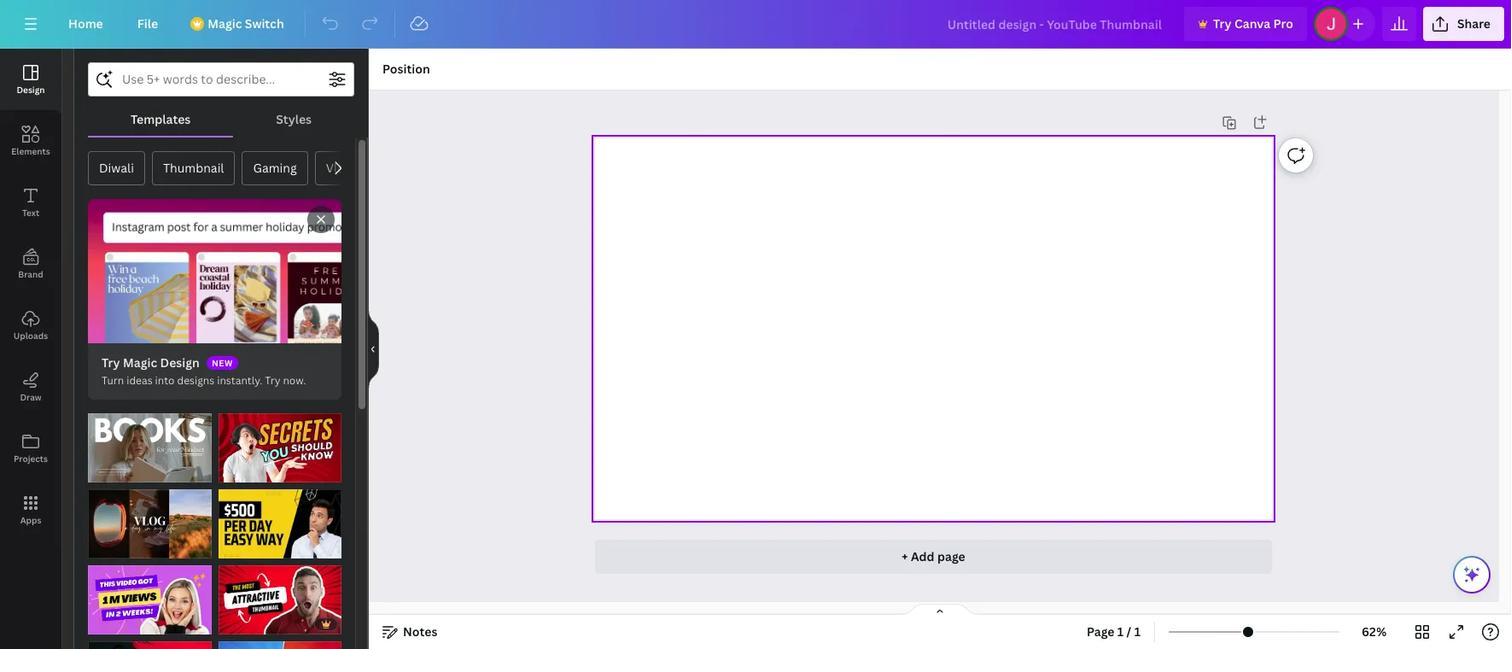 Task type: locate. For each thing, give the bounding box(es) containing it.
+ add page
[[902, 548, 966, 565]]

magic inside button
[[208, 15, 242, 32]]

0 horizontal spatial magic
[[123, 354, 157, 370]]

0 horizontal spatial 1
[[1118, 624, 1124, 640]]

1 horizontal spatial magic
[[208, 15, 242, 32]]

0 vertical spatial try
[[1214, 15, 1232, 32]]

designs
[[177, 373, 215, 387]]

apps button
[[0, 479, 62, 541]]

text button
[[0, 172, 62, 233]]

magic switch button
[[179, 7, 298, 41]]

page
[[1087, 624, 1115, 640]]

turn ideas into designs instantly. try now.
[[102, 373, 306, 387]]

magic left switch
[[208, 15, 242, 32]]

try inside 'button'
[[1214, 15, 1232, 32]]

uploads button
[[0, 295, 62, 356]]

2 horizontal spatial try
[[1214, 15, 1232, 32]]

into
[[155, 373, 175, 387]]

draw
[[20, 391, 42, 403]]

canva
[[1235, 15, 1271, 32]]

home
[[68, 15, 103, 32]]

0 horizontal spatial try
[[102, 354, 120, 370]]

orange yellow minimalist aesthetic a day in my life travel vlog youtube thumbnail image
[[88, 489, 211, 559]]

hide image
[[368, 308, 379, 390]]

fitness channel youtube thumbnail group
[[88, 632, 211, 649]]

try magic design
[[102, 354, 200, 370]]

1 horizontal spatial 1
[[1135, 624, 1141, 640]]

try canva pro button
[[1185, 7, 1308, 41]]

templates button
[[88, 103, 233, 136]]

orange yellow minimalist aesthetic a day in my life travel vlog youtube thumbnail group
[[88, 479, 211, 559]]

try for try canva pro
[[1214, 15, 1232, 32]]

styles button
[[233, 103, 355, 136]]

design up elements button
[[17, 84, 45, 96]]

vlog
[[326, 160, 351, 176]]

0 vertical spatial design
[[17, 84, 45, 96]]

0 vertical spatial magic
[[208, 15, 242, 32]]

pro
[[1274, 15, 1294, 32]]

file
[[137, 15, 158, 32]]

now.
[[283, 373, 306, 387]]

+
[[902, 548, 909, 565]]

apps
[[20, 514, 41, 526]]

2 1 from the left
[[1135, 624, 1141, 640]]

try canva pro
[[1214, 15, 1294, 32]]

0 horizontal spatial design
[[17, 84, 45, 96]]

+ add page button
[[595, 540, 1273, 574]]

gaming button
[[242, 151, 308, 185]]

try
[[1214, 15, 1232, 32], [102, 354, 120, 370], [265, 373, 281, 387]]

1 vertical spatial try
[[102, 354, 120, 370]]

1 left '/'
[[1118, 624, 1124, 640]]

purple creative livestream youtube thumbnail image
[[88, 566, 211, 635]]

purple creative livestream youtube thumbnail group
[[88, 555, 211, 635]]

/
[[1127, 624, 1132, 640]]

1 vertical spatial magic
[[123, 354, 157, 370]]

blue red comic creative versus youtube thumbnail group
[[218, 632, 342, 649]]

add
[[911, 548, 935, 565]]

text
[[22, 207, 39, 219]]

magic up ideas
[[123, 354, 157, 370]]

design
[[17, 84, 45, 96], [160, 354, 200, 370]]

try left now.
[[265, 373, 281, 387]]

page 1 / 1
[[1087, 624, 1141, 640]]

design up the into
[[160, 354, 200, 370]]

1 right '/'
[[1135, 624, 1141, 640]]

thumbnail
[[163, 160, 224, 176]]

elements
[[11, 145, 50, 157]]

try up turn
[[102, 354, 120, 370]]

gaming
[[253, 160, 297, 176]]

red colorful tips youtube thumbnail image
[[218, 413, 342, 482]]

notes button
[[376, 618, 445, 646]]

try left "canva"
[[1214, 15, 1232, 32]]

1
[[1118, 624, 1124, 640], [1135, 624, 1141, 640]]

1 vertical spatial design
[[160, 354, 200, 370]]

magic switch
[[208, 15, 284, 32]]

magic
[[208, 15, 242, 32], [123, 354, 157, 370]]

2 vertical spatial try
[[265, 373, 281, 387]]



Task type: describe. For each thing, give the bounding box(es) containing it.
file button
[[124, 7, 172, 41]]

most attractive youtube thumbnail image
[[218, 566, 342, 635]]

position
[[383, 61, 430, 77]]

projects
[[14, 453, 48, 465]]

red colorful tips youtube thumbnail group
[[218, 403, 342, 482]]

position button
[[376, 56, 437, 83]]

notes
[[403, 624, 438, 640]]

show pages image
[[900, 603, 982, 617]]

design inside button
[[17, 84, 45, 96]]

side panel tab list
[[0, 49, 62, 541]]

grey white modern book typography mindset youtube thumbnail image
[[88, 413, 211, 482]]

home link
[[55, 7, 117, 41]]

62%
[[1362, 624, 1387, 640]]

yellow & black earn money youtube thumbnail image
[[218, 489, 342, 559]]

try for try magic design
[[102, 354, 120, 370]]

Use 5+ words to describe... search field
[[122, 63, 320, 96]]

styles
[[276, 111, 312, 127]]

fitness channel youtube thumbnail image
[[88, 642, 211, 649]]

vlog button
[[315, 151, 363, 185]]

most attractive youtube thumbnail group
[[218, 555, 342, 635]]

grey white modern book typography mindset youtube thumbnail group
[[88, 403, 211, 482]]

share button
[[1424, 7, 1505, 41]]

diwali
[[99, 160, 134, 176]]

1 1 from the left
[[1118, 624, 1124, 640]]

Design title text field
[[934, 7, 1178, 41]]

turn
[[102, 373, 124, 387]]

canva assistant image
[[1462, 565, 1483, 585]]

1 horizontal spatial try
[[265, 373, 281, 387]]

diwali button
[[88, 151, 145, 185]]

brand
[[18, 268, 43, 280]]

uploads
[[14, 330, 48, 342]]

main menu bar
[[0, 0, 1512, 49]]

templates
[[131, 111, 191, 127]]

new
[[212, 357, 233, 369]]

elements button
[[0, 110, 62, 172]]

1 horizontal spatial design
[[160, 354, 200, 370]]

brand button
[[0, 233, 62, 295]]

instantly.
[[217, 373, 263, 387]]

share
[[1458, 15, 1491, 32]]

switch
[[245, 15, 284, 32]]

thumbnail button
[[152, 151, 235, 185]]

ideas
[[127, 373, 153, 387]]

design button
[[0, 49, 62, 110]]

instagram post for a summer holiday promo image
[[88, 199, 342, 343]]

page
[[938, 548, 966, 565]]

blue red comic creative versus youtube thumbnail image
[[218, 642, 342, 649]]

draw button
[[0, 356, 62, 418]]

62% button
[[1347, 618, 1403, 646]]

projects button
[[0, 418, 62, 479]]

yellow & black earn money youtube thumbnail group
[[218, 479, 342, 559]]



Task type: vqa. For each thing, say whether or not it's contained in the screenshot.
Search search field
no



